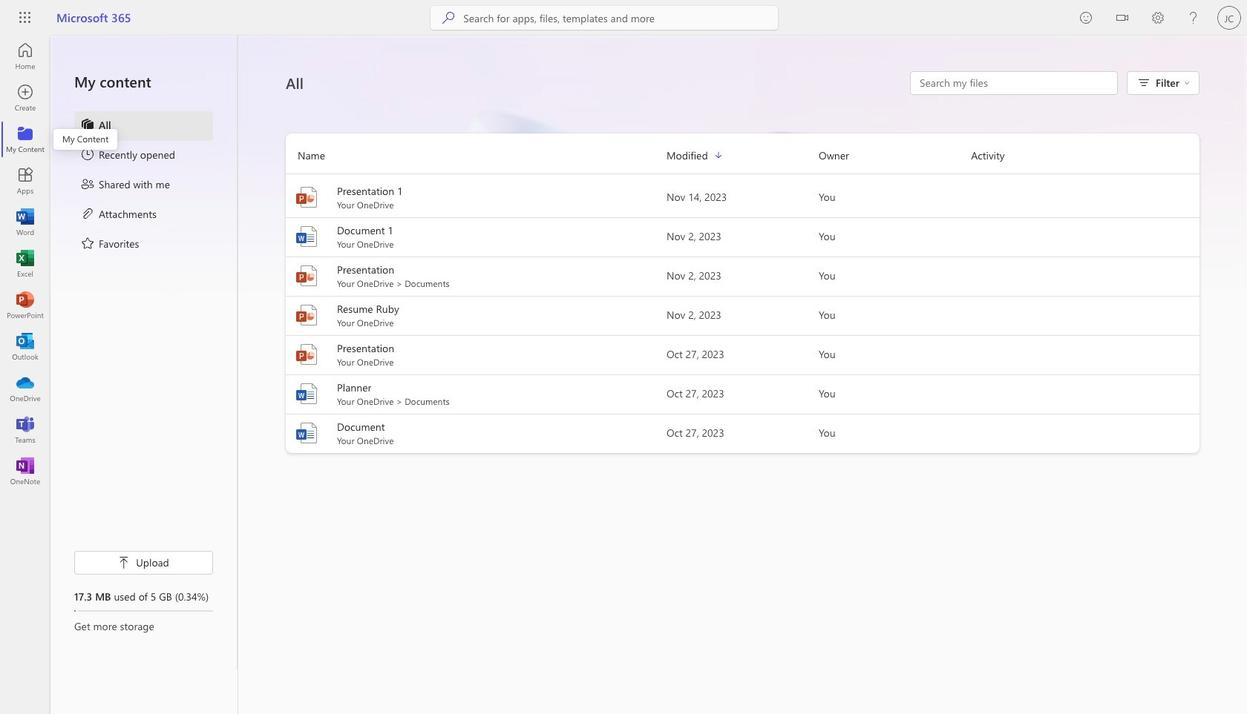 Task type: vqa. For each thing, say whether or not it's contained in the screenshot.
banner on the top of page
yes



Task type: locate. For each thing, give the bounding box(es) containing it.
word image inside the name planner cell
[[295, 382, 319, 406]]

word image up powerpoint image
[[295, 225, 319, 249]]

home image
[[18, 49, 33, 64]]

create image
[[18, 91, 33, 105]]

banner
[[0, 0, 1247, 39]]

word image
[[295, 382, 319, 406], [295, 422, 319, 445]]

0 vertical spatial word image
[[295, 382, 319, 406]]

row
[[286, 144, 1200, 174]]

word image for the name planner cell
[[295, 382, 319, 406]]

powerpoint image
[[295, 186, 319, 209], [18, 298, 33, 313], [295, 304, 319, 327], [295, 343, 319, 367]]

name planner cell
[[286, 381, 667, 408]]

onenote image
[[18, 465, 33, 480]]

None search field
[[431, 6, 778, 30]]

0 vertical spatial name presentation cell
[[286, 263, 667, 290]]

name presentation cell down the name resume ruby cell on the top
[[286, 342, 667, 368]]

powerpoint image
[[295, 264, 319, 288]]

teams image
[[18, 423, 33, 438]]

1 vertical spatial name presentation cell
[[286, 342, 667, 368]]

word image up excel image
[[18, 215, 33, 230]]

name resume ruby cell
[[286, 302, 667, 329]]

1 vertical spatial word image
[[295, 422, 319, 445]]

name presentation cell
[[286, 263, 667, 290], [286, 342, 667, 368]]

1 word image from the top
[[295, 382, 319, 406]]

word image
[[18, 215, 33, 230], [295, 225, 319, 249]]

navigation
[[0, 36, 50, 493]]

apps image
[[18, 174, 33, 189]]

displaying 7 out of 7 files. status
[[910, 71, 1118, 95]]

1 horizontal spatial word image
[[295, 225, 319, 249]]

2 word image from the top
[[295, 422, 319, 445]]

menu
[[74, 111, 213, 260]]

word image inside name document cell
[[295, 422, 319, 445]]

application
[[0, 36, 1247, 715]]

Search box. Suggestions appear as you type. search field
[[464, 6, 778, 30]]

name presentation cell down name document 1 cell
[[286, 263, 667, 290]]

tooltip
[[53, 129, 117, 150]]



Task type: describe. For each thing, give the bounding box(es) containing it.
jc image
[[1218, 6, 1241, 30]]

name document 1 cell
[[286, 223, 667, 250]]

word image for name document cell
[[295, 422, 319, 445]]

my content image
[[18, 132, 33, 147]]

Search my files text field
[[918, 76, 1110, 91]]

word image inside name document 1 cell
[[295, 225, 319, 249]]

2 name presentation cell from the top
[[286, 342, 667, 368]]

my content left pane navigation navigation
[[50, 36, 238, 670]]

onedrive image
[[18, 382, 33, 396]]

name presentation 1 cell
[[286, 184, 667, 211]]

excel image
[[18, 257, 33, 272]]

outlook image
[[18, 340, 33, 355]]

0 horizontal spatial word image
[[18, 215, 33, 230]]

powerpoint image inside name presentation 1 cell
[[295, 186, 319, 209]]

name document cell
[[286, 420, 667, 447]]

powerpoint image inside the name resume ruby cell
[[295, 304, 319, 327]]

1 name presentation cell from the top
[[286, 263, 667, 290]]

activity, column 4 of 4 column header
[[971, 144, 1200, 168]]

menu inside my content left pane navigation navigation
[[74, 111, 213, 260]]



